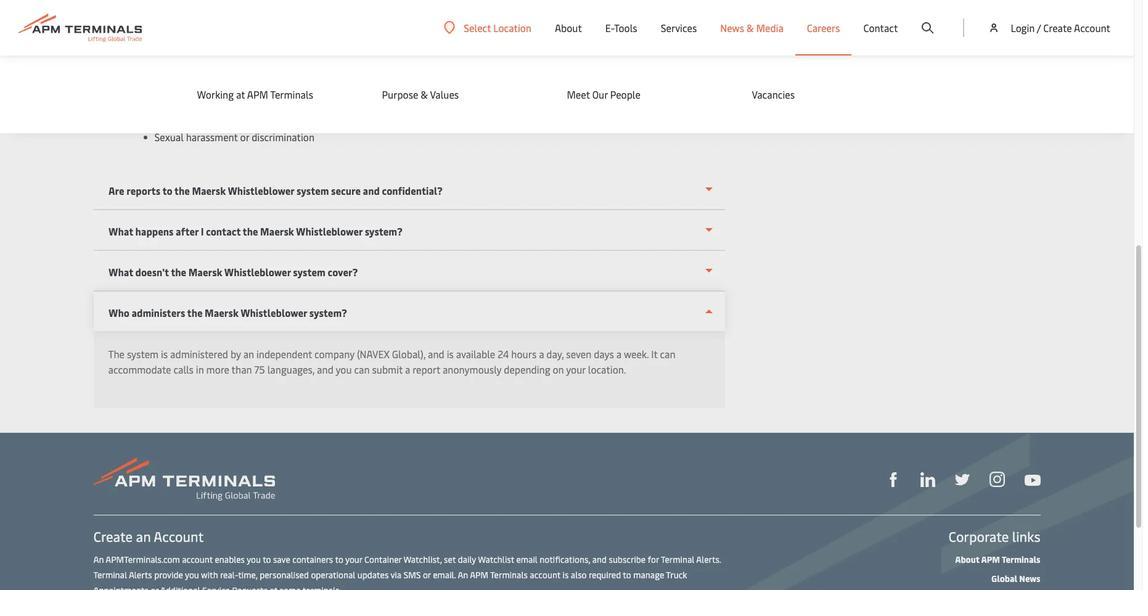 Task type: vqa. For each thing, say whether or not it's contained in the screenshot.
My Dashboard dropdown button
no



Task type: describe. For each thing, give the bounding box(es) containing it.
meet our people
[[567, 88, 641, 101]]

/
[[1037, 21, 1041, 35]]

1 vertical spatial and
[[317, 363, 334, 376]]

0 horizontal spatial an
[[93, 554, 104, 566]]

accommodate
[[108, 363, 171, 376]]

your inside "the system is administered by an independent company (navex global), and is available 24 hours a day, seven days a week. it can accommodate calls in more than 75 languages, and you can submit a report anonymously depending on your location."
[[566, 363, 586, 376]]

0 vertical spatial terminals
[[270, 88, 313, 101]]

meet our people link
[[567, 88, 728, 101]]

e-tools
[[606, 21, 638, 35]]

1 vertical spatial an
[[458, 569, 468, 581]]

fill 44 link
[[955, 471, 970, 487]]

harassment
[[186, 130, 238, 144]]

2 horizontal spatial terminals
[[1002, 554, 1041, 566]]

1 horizontal spatial account
[[530, 569, 561, 581]]

create an account
[[93, 527, 204, 546]]

24
[[498, 347, 509, 361]]

working
[[197, 88, 234, 101]]

with
[[201, 569, 218, 581]]

competition law
[[155, 49, 227, 62]]

about for about
[[555, 21, 582, 35]]

company
[[315, 347, 355, 361]]

0 horizontal spatial account
[[182, 554, 213, 566]]

2 horizontal spatial or
[[423, 569, 431, 581]]

news & media
[[721, 21, 784, 35]]

services
[[661, 21, 697, 35]]

apm inside an apmterminals.com account enables you to save containers to your container watchlist, set daily watchlist email notifications, and subscribe for terminal alerts. terminal alerts provide you with real-time, personalised operational updates via sms or email. an apm terminals account is also required to manage truck appointments or additional service requests at some terminals.
[[470, 569, 489, 581]]

shape link
[[886, 471, 901, 487]]

required
[[589, 569, 621, 581]]

news inside 'popup button'
[[721, 21, 745, 35]]

discrimination
[[252, 130, 315, 144]]

your inside an apmterminals.com account enables you to save containers to your container watchlist, set daily watchlist email notifications, and subscribe for terminal alerts. terminal alerts provide you with real-time, personalised operational updates via sms or email. an apm terminals account is also required to manage truck appointments or additional service requests at some terminals.
[[345, 554, 363, 566]]

twitter image
[[955, 473, 970, 487]]

vacancies link
[[752, 88, 913, 101]]

sms
[[404, 569, 421, 581]]

by
[[231, 347, 241, 361]]

our
[[593, 88, 608, 101]]

subscribe
[[609, 554, 646, 566]]

linkedin image
[[921, 473, 935, 487]]

competition
[[155, 49, 209, 62]]

(navex
[[357, 347, 390, 361]]

select location
[[464, 21, 532, 34]]

system
[[127, 347, 159, 361]]

instagram link
[[990, 471, 1005, 488]]

container
[[365, 554, 402, 566]]

2 horizontal spatial to
[[623, 569, 631, 581]]

careers button
[[807, 0, 840, 56]]

global news link
[[992, 573, 1041, 585]]

login / create account
[[1011, 21, 1111, 35]]

people
[[610, 88, 641, 101]]

you tube link
[[1025, 472, 1041, 487]]

working at apm terminals link
[[197, 88, 357, 101]]

anonymously
[[443, 363, 502, 376]]

1 vertical spatial apm
[[982, 554, 1000, 566]]

daily
[[458, 554, 476, 566]]

truck
[[666, 569, 688, 581]]

& for values
[[421, 88, 428, 101]]

available
[[456, 347, 495, 361]]

an inside "the system is administered by an independent company (navex global), and is available 24 hours a day, seven days a week. it can accommodate calls in more than 75 languages, and you can submit a report anonymously depending on your location."
[[243, 347, 254, 361]]

additional
[[160, 585, 200, 590]]

appointments
[[93, 585, 149, 590]]

in
[[196, 363, 204, 376]]

global
[[992, 573, 1018, 585]]

create inside 'link'
[[1044, 21, 1072, 35]]

links
[[1013, 527, 1041, 546]]

at inside an apmterminals.com account enables you to save containers to your container watchlist, set daily watchlist email notifications, and subscribe for terminal alerts. terminal alerts provide you with real-time, personalised operational updates via sms or email. an apm terminals account is also required to manage truck appointments or additional service requests at some terminals.
[[270, 585, 278, 590]]

notifications,
[[540, 554, 590, 566]]

languages,
[[268, 363, 315, 376]]

purpose & values
[[382, 88, 459, 101]]

login
[[1011, 21, 1035, 35]]

corporate links
[[949, 527, 1041, 546]]

provide
[[154, 569, 183, 581]]

tools
[[614, 21, 638, 35]]

data
[[155, 89, 175, 103]]

manage
[[634, 569, 664, 581]]

depending
[[504, 363, 551, 376]]

sexual harassment or discrimination
[[155, 130, 315, 144]]

some
[[280, 585, 301, 590]]

hours
[[512, 347, 537, 361]]

submit
[[372, 363, 403, 376]]

select location button
[[444, 21, 532, 34]]

law
[[211, 49, 227, 62]]

about for about apm terminals
[[956, 554, 980, 566]]

0 horizontal spatial can
[[354, 363, 370, 376]]

& for media
[[747, 21, 754, 35]]

2 horizontal spatial a
[[617, 347, 622, 361]]

0 horizontal spatial is
[[161, 347, 168, 361]]

1 horizontal spatial and
[[428, 347, 445, 361]]

services button
[[661, 0, 697, 56]]

enables
[[215, 554, 245, 566]]

select
[[464, 21, 491, 34]]

1 horizontal spatial you
[[247, 554, 261, 566]]

0 vertical spatial terminal
[[661, 554, 695, 566]]

alerts.
[[697, 554, 721, 566]]

calls
[[174, 363, 194, 376]]

location.
[[588, 363, 626, 376]]

0 horizontal spatial or
[[151, 585, 159, 590]]

75
[[254, 363, 265, 376]]

0 vertical spatial apm
[[247, 88, 268, 101]]

1 horizontal spatial news
[[1020, 573, 1041, 585]]

service
[[202, 585, 230, 590]]

week.
[[624, 347, 649, 361]]

corporate
[[949, 527, 1009, 546]]

account inside login / create account 'link'
[[1075, 21, 1111, 35]]

terminals inside an apmterminals.com account enables you to save containers to your container watchlist, set daily watchlist email notifications, and subscribe for terminal alerts. terminal alerts provide you with real-time, personalised operational updates via sms or email. an apm terminals account is also required to manage truck appointments or additional service requests at some terminals.
[[490, 569, 528, 581]]

seven
[[566, 347, 592, 361]]

0 horizontal spatial a
[[405, 363, 410, 376]]

0 horizontal spatial to
[[263, 554, 271, 566]]



Task type: locate. For each thing, give the bounding box(es) containing it.
a left day,
[[539, 347, 544, 361]]

a down the global), on the left
[[405, 363, 410, 376]]

apm down daily
[[470, 569, 489, 581]]

create right /
[[1044, 21, 1072, 35]]

1 horizontal spatial a
[[539, 347, 544, 361]]

media
[[757, 21, 784, 35]]

apm down corporate links
[[982, 554, 1000, 566]]

global news
[[992, 573, 1041, 585]]

0 horizontal spatial and
[[317, 363, 334, 376]]

terminals up the global news
[[1002, 554, 1041, 566]]

it
[[651, 347, 658, 361]]

is inside an apmterminals.com account enables you to save containers to your container watchlist, set daily watchlist email notifications, and subscribe for terminal alerts. terminal alerts provide you with real-time, personalised operational updates via sms or email. an apm terminals account is also required to manage truck appointments or additional service requests at some terminals.
[[563, 569, 569, 581]]

and
[[428, 347, 445, 361], [317, 363, 334, 376], [593, 554, 607, 566]]

terminals
[[270, 88, 313, 101], [1002, 554, 1041, 566], [490, 569, 528, 581]]

containers
[[293, 554, 333, 566]]

administered
[[170, 347, 228, 361]]

0 horizontal spatial apm
[[247, 88, 268, 101]]

and inside an apmterminals.com account enables you to save containers to your container watchlist, set daily watchlist email notifications, and subscribe for terminal alerts. terminal alerts provide you with real-time, personalised operational updates via sms or email. an apm terminals account is also required to manage truck appointments or additional service requests at some terminals.
[[593, 554, 607, 566]]

0 horizontal spatial at
[[236, 88, 245, 101]]

& left media
[[747, 21, 754, 35]]

terminal up truck
[[661, 554, 695, 566]]

is
[[161, 347, 168, 361], [447, 347, 454, 361], [563, 569, 569, 581]]

1 vertical spatial news
[[1020, 573, 1041, 585]]

at right working
[[236, 88, 245, 101]]

0 horizontal spatial news
[[721, 21, 745, 35]]

1 horizontal spatial apm
[[470, 569, 489, 581]]

about apm terminals
[[956, 554, 1041, 566]]

0 vertical spatial your
[[566, 363, 586, 376]]

terminals.
[[303, 585, 341, 590]]

your up updates
[[345, 554, 363, 566]]

apmt footer logo image
[[93, 458, 275, 501]]

1 vertical spatial about
[[956, 554, 980, 566]]

purpose
[[382, 88, 418, 101]]

0 vertical spatial or
[[240, 130, 249, 144]]

meet
[[567, 88, 590, 101]]

the system is administered by an independent company (navex global), and is available 24 hours a day, seven days a week. it can accommodate calls in more than 75 languages, and you can submit a report anonymously depending on your location.
[[108, 347, 676, 376]]

0 vertical spatial news
[[721, 21, 745, 35]]

or right harassment
[[240, 130, 249, 144]]

1 horizontal spatial an
[[458, 569, 468, 581]]

an right "by"
[[243, 347, 254, 361]]

1 vertical spatial terminal
[[93, 569, 127, 581]]

requests
[[232, 585, 268, 590]]

apm right working
[[247, 88, 268, 101]]

1 vertical spatial an
[[136, 527, 151, 546]]

0 horizontal spatial terminals
[[270, 88, 313, 101]]

1 vertical spatial can
[[354, 363, 370, 376]]

also
[[571, 569, 587, 581]]

2 horizontal spatial is
[[563, 569, 569, 581]]

1 vertical spatial create
[[93, 527, 133, 546]]

2 horizontal spatial you
[[336, 363, 352, 376]]

and down company
[[317, 363, 334, 376]]

1 horizontal spatial create
[[1044, 21, 1072, 35]]

apmterminals.com
[[106, 554, 180, 566]]

1 vertical spatial terminals
[[1002, 554, 1041, 566]]

0 vertical spatial account
[[182, 554, 213, 566]]

an down daily
[[458, 569, 468, 581]]

0 horizontal spatial about
[[555, 21, 582, 35]]

a right days
[[617, 347, 622, 361]]

vacancies
[[752, 88, 795, 101]]

2 vertical spatial apm
[[470, 569, 489, 581]]

0 vertical spatial an
[[93, 554, 104, 566]]

independent
[[257, 347, 312, 361]]

1 vertical spatial account
[[154, 527, 204, 546]]

1 horizontal spatial an
[[243, 347, 254, 361]]

personalised
[[260, 569, 309, 581]]

about apm terminals link
[[956, 554, 1041, 566]]

1 horizontal spatial is
[[447, 347, 454, 361]]

more
[[206, 363, 229, 376]]

terminal
[[661, 554, 695, 566], [93, 569, 127, 581]]

to left save
[[263, 554, 271, 566]]

account up with
[[182, 554, 213, 566]]

0 vertical spatial at
[[236, 88, 245, 101]]

at
[[236, 88, 245, 101], [270, 585, 278, 590]]

0 vertical spatial account
[[1075, 21, 1111, 35]]

linkedin__x28_alt_x29__3_ link
[[921, 471, 935, 487]]

to
[[263, 554, 271, 566], [335, 554, 343, 566], [623, 569, 631, 581]]

via
[[391, 569, 402, 581]]

2 horizontal spatial and
[[593, 554, 607, 566]]

1 vertical spatial your
[[345, 554, 363, 566]]

2 vertical spatial terminals
[[490, 569, 528, 581]]

1 horizontal spatial or
[[240, 130, 249, 144]]

0 vertical spatial and
[[428, 347, 445, 361]]

an
[[93, 554, 104, 566], [458, 569, 468, 581]]

or right the sms
[[423, 569, 431, 581]]

and up "required" in the right of the page
[[593, 554, 607, 566]]

create up apmterminals.com
[[93, 527, 133, 546]]

days
[[594, 347, 614, 361]]

1 horizontal spatial terminals
[[490, 569, 528, 581]]

news left media
[[721, 21, 745, 35]]

real-
[[220, 569, 238, 581]]

data privacy
[[155, 89, 209, 103]]

instagram image
[[990, 472, 1005, 488]]

1 horizontal spatial about
[[956, 554, 980, 566]]

is right system
[[161, 347, 168, 361]]

0 vertical spatial create
[[1044, 21, 1072, 35]]

about down the corporate
[[956, 554, 980, 566]]

1 vertical spatial at
[[270, 585, 278, 590]]

news right global
[[1020, 573, 1041, 585]]

contact button
[[864, 0, 898, 56]]

facebook image
[[886, 473, 901, 487]]

0 horizontal spatial an
[[136, 527, 151, 546]]

an apmterminals.com account enables you to save containers to your container watchlist, set daily watchlist email notifications, and subscribe for terminal alerts. terminal alerts provide you with real-time, personalised operational updates via sms or email. an apm terminals account is also required to manage truck appointments or additional service requests at some terminals.
[[93, 554, 721, 590]]

privacy
[[178, 89, 209, 103]]

terminals down watchlist
[[490, 569, 528, 581]]

1 horizontal spatial can
[[660, 347, 676, 361]]

your
[[566, 363, 586, 376], [345, 554, 363, 566]]

location
[[494, 21, 532, 34]]

an
[[243, 347, 254, 361], [136, 527, 151, 546]]

1 horizontal spatial &
[[747, 21, 754, 35]]

0 horizontal spatial you
[[185, 569, 199, 581]]

time,
[[238, 569, 258, 581]]

to down subscribe
[[623, 569, 631, 581]]

updates
[[358, 569, 389, 581]]

0 horizontal spatial your
[[345, 554, 363, 566]]

1 horizontal spatial account
[[1075, 21, 1111, 35]]

you down company
[[336, 363, 352, 376]]

to up the operational
[[335, 554, 343, 566]]

than
[[232, 363, 252, 376]]

save
[[273, 554, 290, 566]]

1 horizontal spatial to
[[335, 554, 343, 566]]

is left available
[[447, 347, 454, 361]]

0 horizontal spatial terminal
[[93, 569, 127, 581]]

can right it
[[660, 347, 676, 361]]

1 vertical spatial you
[[247, 554, 261, 566]]

0 horizontal spatial create
[[93, 527, 133, 546]]

you up time,
[[247, 554, 261, 566]]

& inside 'popup button'
[[747, 21, 754, 35]]

account right /
[[1075, 21, 1111, 35]]

youtube image
[[1025, 475, 1041, 486]]

an up appointments
[[93, 554, 104, 566]]

2 vertical spatial you
[[185, 569, 199, 581]]

email
[[517, 554, 538, 566]]

at down "personalised"
[[270, 585, 278, 590]]

news & media button
[[721, 0, 784, 56]]

a
[[539, 347, 544, 361], [617, 347, 622, 361], [405, 363, 410, 376]]

1 horizontal spatial at
[[270, 585, 278, 590]]

day,
[[547, 347, 564, 361]]

2 vertical spatial and
[[593, 554, 607, 566]]

careers
[[807, 21, 840, 35]]

set
[[444, 554, 456, 566]]

sexual
[[155, 130, 184, 144]]

1 vertical spatial account
[[530, 569, 561, 581]]

can
[[660, 347, 676, 361], [354, 363, 370, 376]]

account
[[182, 554, 213, 566], [530, 569, 561, 581]]

the
[[108, 347, 125, 361]]

can down the '(navex'
[[354, 363, 370, 376]]

working at apm terminals
[[197, 88, 313, 101]]

report
[[413, 363, 440, 376]]

2 vertical spatial or
[[151, 585, 159, 590]]

0 horizontal spatial account
[[154, 527, 204, 546]]

about left e-
[[555, 21, 582, 35]]

1 vertical spatial or
[[423, 569, 431, 581]]

you inside "the system is administered by an independent company (navex global), and is available 24 hours a day, seven days a week. it can accommodate calls in more than 75 languages, and you can submit a report anonymously depending on your location."
[[336, 363, 352, 376]]

0 vertical spatial you
[[336, 363, 352, 376]]

login / create account link
[[988, 0, 1111, 56]]

and up report
[[428, 347, 445, 361]]

2 horizontal spatial apm
[[982, 554, 1000, 566]]

0 horizontal spatial &
[[421, 88, 428, 101]]

0 vertical spatial &
[[747, 21, 754, 35]]

0 vertical spatial an
[[243, 347, 254, 361]]

for
[[648, 554, 659, 566]]

account up provide
[[154, 527, 204, 546]]

account down email
[[530, 569, 561, 581]]

1 horizontal spatial your
[[566, 363, 586, 376]]

0 vertical spatial can
[[660, 347, 676, 361]]

purpose & values link
[[382, 88, 542, 101]]

your down seven
[[566, 363, 586, 376]]

0 vertical spatial about
[[555, 21, 582, 35]]

you up additional
[[185, 569, 199, 581]]

email.
[[433, 569, 456, 581]]

e-tools button
[[606, 0, 638, 56]]

terminal up appointments
[[93, 569, 127, 581]]

an up apmterminals.com
[[136, 527, 151, 546]]

values
[[430, 88, 459, 101]]

1 horizontal spatial terminal
[[661, 554, 695, 566]]

1 vertical spatial &
[[421, 88, 428, 101]]

or down alerts
[[151, 585, 159, 590]]

& left values
[[421, 88, 428, 101]]

alerts
[[129, 569, 152, 581]]

terminals up discrimination
[[270, 88, 313, 101]]

contact
[[864, 21, 898, 35]]

is left also
[[563, 569, 569, 581]]

&
[[747, 21, 754, 35], [421, 88, 428, 101]]

or
[[240, 130, 249, 144], [423, 569, 431, 581], [151, 585, 159, 590]]



